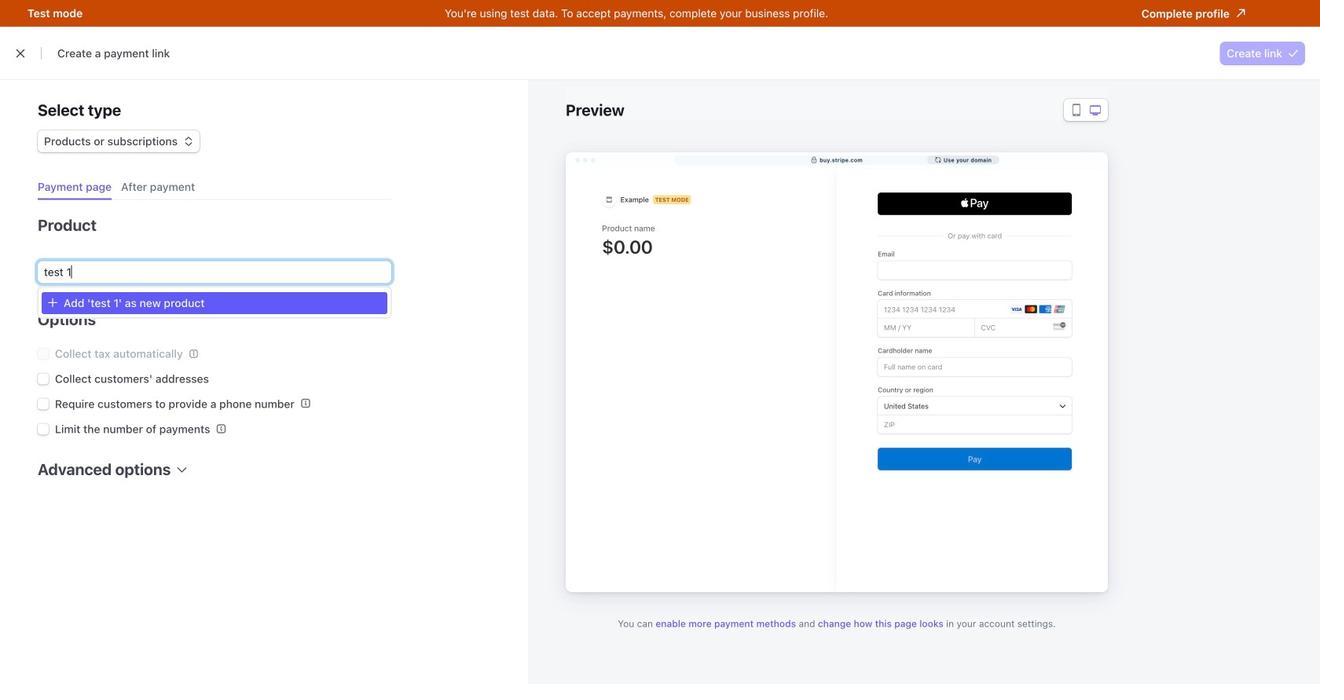 Task type: vqa. For each thing, say whether or not it's contained in the screenshot.
Payment Link settings tab list
yes



Task type: describe. For each thing, give the bounding box(es) containing it.
Find or add a test product… text field
[[38, 261, 391, 283]]



Task type: locate. For each thing, give the bounding box(es) containing it.
tab panel
[[25, 200, 391, 503]]

payment link settings tab list
[[31, 174, 391, 200]]



